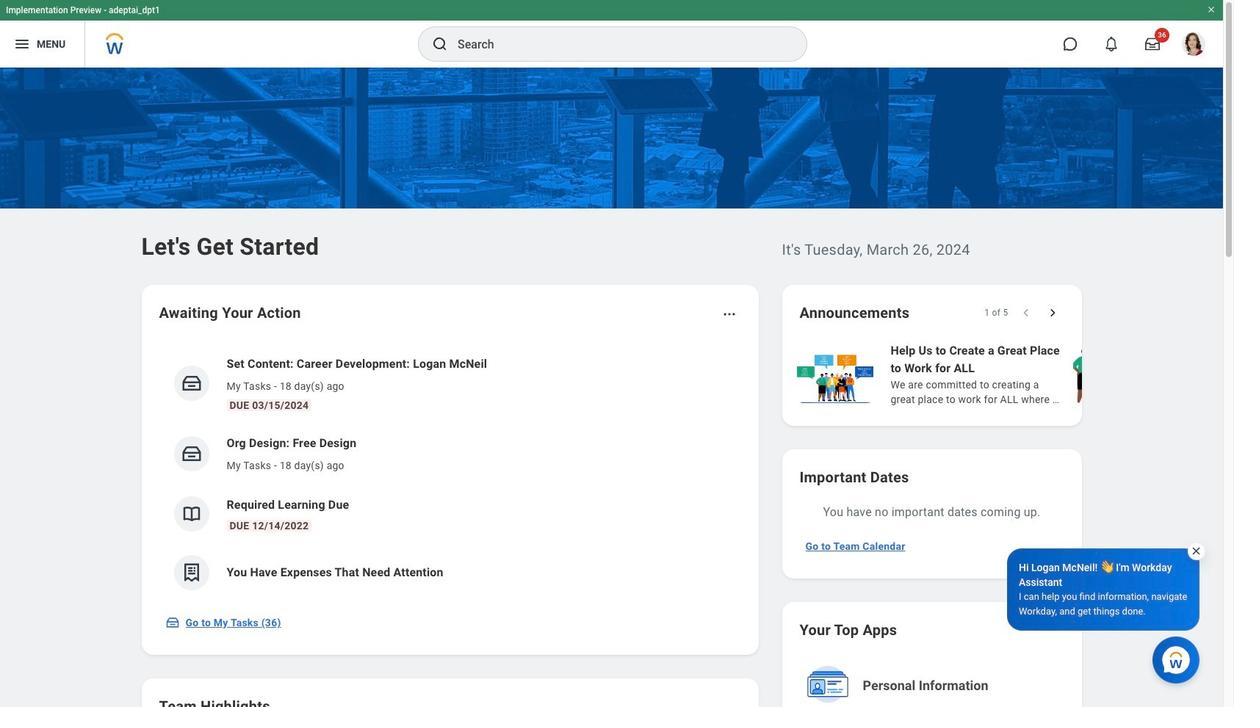 Task type: describe. For each thing, give the bounding box(es) containing it.
x image
[[1191, 546, 1202, 557]]

profile logan mcneil image
[[1182, 32, 1206, 59]]

close environment banner image
[[1207, 5, 1216, 14]]

notifications large image
[[1104, 37, 1119, 51]]

Search Workday  search field
[[458, 28, 777, 60]]

search image
[[431, 35, 449, 53]]

0 horizontal spatial list
[[159, 344, 741, 603]]

inbox image
[[165, 616, 180, 630]]



Task type: vqa. For each thing, say whether or not it's contained in the screenshot.
notifications large icon
yes



Task type: locate. For each thing, give the bounding box(es) containing it.
banner
[[0, 0, 1223, 68]]

book open image
[[180, 503, 202, 525]]

chevron left small image
[[1019, 306, 1034, 320]]

1 inbox image from the top
[[180, 373, 202, 395]]

inbox image
[[180, 373, 202, 395], [180, 443, 202, 465]]

2 inbox image from the top
[[180, 443, 202, 465]]

0 vertical spatial inbox image
[[180, 373, 202, 395]]

main content
[[0, 68, 1234, 708]]

chevron right small image
[[1045, 306, 1060, 320]]

1 horizontal spatial list
[[794, 341, 1234, 409]]

status
[[985, 307, 1009, 319]]

1 vertical spatial inbox image
[[180, 443, 202, 465]]

justify image
[[13, 35, 31, 53]]

inbox large image
[[1146, 37, 1160, 51]]

list
[[794, 341, 1234, 409], [159, 344, 741, 603]]

dashboard expenses image
[[180, 562, 202, 584]]



